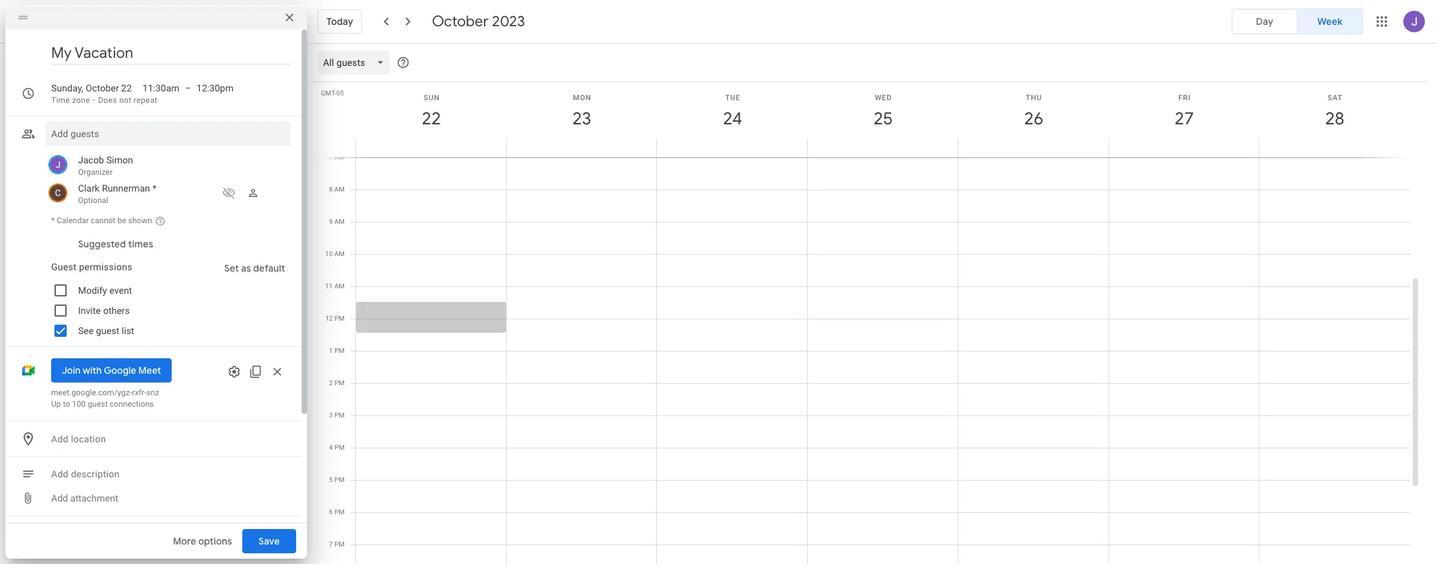 Task type: locate. For each thing, give the bounding box(es) containing it.
time
[[51, 96, 70, 105]]

3 pm from the top
[[335, 380, 345, 387]]

set as default button
[[219, 256, 291, 281]]

pm for 2 pm
[[335, 380, 345, 387]]

1 vertical spatial october
[[86, 83, 119, 94]]

4
[[329, 444, 333, 452]]

add left attachment
[[51, 493, 68, 504]]

optional
[[78, 196, 108, 205]]

add left location
[[51, 434, 68, 445]]

october 2023
[[432, 12, 525, 31]]

2 am from the top
[[334, 186, 345, 193]]

be
[[117, 216, 126, 226]]

gmt-05
[[321, 90, 344, 97]]

22 up not
[[121, 83, 132, 94]]

6 pm
[[329, 509, 345, 516]]

1 horizontal spatial october
[[432, 12, 489, 31]]

pm right 6
[[335, 509, 345, 516]]

100
[[72, 400, 86, 409]]

sunday, october 22 element
[[416, 104, 447, 135]]

*
[[152, 183, 157, 194], [51, 216, 55, 226]]

pm right 4
[[335, 444, 345, 452]]

am up 8 am
[[334, 153, 345, 161]]

pm right 3
[[335, 412, 345, 419]]

8 pm from the top
[[335, 541, 345, 549]]

october up does
[[86, 83, 119, 94]]

None field
[[318, 50, 395, 75]]

google
[[104, 365, 136, 377]]

7
[[329, 153, 333, 161], [329, 541, 333, 549]]

thu
[[1026, 94, 1042, 102]]

suggested times
[[78, 238, 153, 250]]

sat 28
[[1325, 94, 1344, 130]]

pm right 12
[[335, 315, 345, 322]]

7 am
[[329, 153, 345, 161]]

join with google meet link
[[51, 359, 172, 383]]

clark runnerman, optional tree item
[[46, 180, 291, 208]]

0 vertical spatial 22
[[121, 83, 132, 94]]

suggested
[[78, 238, 126, 250]]

28
[[1325, 108, 1344, 130]]

mon 23
[[572, 94, 592, 130]]

am right 10 on the left top
[[334, 250, 345, 258]]

23
[[572, 108, 591, 130]]

4 pm
[[329, 444, 345, 452]]

am for 10 am
[[334, 250, 345, 258]]

am for 9 am
[[334, 218, 345, 226]]

1 vertical spatial 22
[[421, 108, 440, 130]]

october
[[432, 12, 489, 31], [86, 83, 119, 94]]

1 pm from the top
[[335, 315, 345, 322]]

pm for 3 pm
[[335, 412, 345, 419]]

grid containing 22
[[312, 44, 1421, 565]]

rxfr-
[[132, 388, 147, 398]]

up
[[51, 400, 61, 409]]

see
[[78, 326, 94, 337]]

add for add attachment
[[51, 493, 68, 504]]

pm down 6 pm
[[335, 541, 345, 549]]

5 am from the top
[[334, 283, 345, 290]]

1 horizontal spatial *
[[152, 183, 157, 194]]

7 for 7 pm
[[329, 541, 333, 549]]

sun
[[424, 94, 440, 102]]

1 vertical spatial add
[[51, 469, 68, 480]]

9 am
[[329, 218, 345, 226]]

2 vertical spatial add
[[51, 493, 68, 504]]

0 vertical spatial 7
[[329, 153, 333, 161]]

show schedule of clark runnerman image
[[218, 182, 240, 204]]

pm right "2"
[[335, 380, 345, 387]]

times
[[128, 238, 153, 250]]

11:30am – 12:30pm
[[143, 83, 234, 94]]

8 am
[[329, 186, 345, 193]]

7 down 6
[[329, 541, 333, 549]]

pm for 12 pm
[[335, 315, 345, 322]]

* down jacob simon, organizer tree item
[[152, 183, 157, 194]]

am right 9
[[334, 218, 345, 226]]

pm right 1
[[335, 347, 345, 355]]

1 vertical spatial *
[[51, 216, 55, 226]]

7 up 8
[[329, 153, 333, 161]]

am right 11
[[334, 283, 345, 290]]

6
[[329, 509, 333, 516]]

3 add from the top
[[51, 493, 68, 504]]

0 vertical spatial add
[[51, 434, 68, 445]]

october left '2023'
[[432, 12, 489, 31]]

25
[[873, 108, 892, 130]]

add location button
[[46, 427, 291, 452]]

tuesday, october 24 element
[[717, 104, 748, 135]]

1 am from the top
[[334, 153, 345, 161]]

1 horizontal spatial 22
[[421, 108, 440, 130]]

am
[[334, 153, 345, 161], [334, 186, 345, 193], [334, 218, 345, 226], [334, 250, 345, 258], [334, 283, 345, 290]]

Week radio
[[1297, 9, 1363, 34]]

set
[[224, 263, 239, 275]]

add description
[[51, 469, 120, 480]]

grid
[[312, 44, 1421, 565]]

10
[[325, 250, 333, 258]]

shown
[[128, 216, 152, 226]]

1 vertical spatial 7
[[329, 541, 333, 549]]

9
[[329, 218, 333, 226]]

0 horizontal spatial *
[[51, 216, 55, 226]]

4 pm from the top
[[335, 412, 345, 419]]

* left calendar
[[51, 216, 55, 226]]

2
[[329, 380, 333, 387]]

2 pm from the top
[[335, 347, 345, 355]]

0 vertical spatial october
[[432, 12, 489, 31]]

group containing guest permissions
[[46, 256, 291, 341]]

others
[[103, 306, 130, 316]]

0 horizontal spatial october
[[86, 83, 119, 94]]

11
[[325, 283, 333, 290]]

2 add from the top
[[51, 469, 68, 480]]

meet.google.com/ygz-rxfr-snz up to 100 guest connections
[[51, 388, 159, 409]]

12 pm
[[325, 315, 345, 322]]

add inside dropdown button
[[51, 469, 68, 480]]

clark runnerman * optional
[[78, 183, 157, 205]]

guest
[[96, 326, 119, 337], [88, 400, 108, 409]]

0 vertical spatial *
[[152, 183, 157, 194]]

–
[[185, 83, 191, 94]]

0 horizontal spatial 22
[[121, 83, 132, 94]]

thu 26
[[1023, 94, 1043, 130]]

5 pm from the top
[[335, 444, 345, 452]]

2 7 from the top
[[329, 541, 333, 549]]

5 pm
[[329, 477, 345, 484]]

22
[[121, 83, 132, 94], [421, 108, 440, 130]]

with
[[83, 365, 102, 377]]

1 7 from the top
[[329, 153, 333, 161]]

22 down sun
[[421, 108, 440, 130]]

see guest list
[[78, 326, 134, 337]]

3 am from the top
[[334, 218, 345, 226]]

24
[[722, 108, 741, 130]]

pm right 5
[[335, 477, 345, 484]]

to element
[[185, 81, 191, 95]]

week
[[1318, 15, 1343, 28]]

guest down meet.google.com/ygz- at the bottom left
[[88, 400, 108, 409]]

organizer
[[78, 168, 113, 177]]

1 add from the top
[[51, 434, 68, 445]]

pm for 4 pm
[[335, 444, 345, 452]]

4 am from the top
[[334, 250, 345, 258]]

27 column header
[[1108, 82, 1260, 158]]

pm for 5 pm
[[335, 477, 345, 484]]

1 pm
[[329, 347, 345, 355]]

add inside dropdown button
[[51, 434, 68, 445]]

add up "add attachment" button
[[51, 469, 68, 480]]

repeat
[[134, 96, 157, 105]]

add inside button
[[51, 493, 68, 504]]

1 vertical spatial guest
[[88, 400, 108, 409]]

am right 8
[[334, 186, 345, 193]]

* inside clark runnerman * optional
[[152, 183, 157, 194]]

3
[[329, 412, 333, 419]]

12
[[325, 315, 333, 322]]

add description button
[[46, 462, 291, 487]]

5
[[329, 477, 333, 484]]

join with google meet
[[62, 365, 161, 377]]

clark
[[78, 183, 100, 194]]

option group
[[1232, 9, 1363, 34]]

group
[[46, 256, 291, 341]]

6 pm from the top
[[335, 477, 345, 484]]

8
[[329, 186, 333, 193]]

pm
[[335, 315, 345, 322], [335, 347, 345, 355], [335, 380, 345, 387], [335, 412, 345, 419], [335, 444, 345, 452], [335, 477, 345, 484], [335, 509, 345, 516], [335, 541, 345, 549]]

add attachment
[[51, 493, 118, 504]]

wednesday, october 25 element
[[868, 104, 899, 135]]

7 pm from the top
[[335, 509, 345, 516]]

guest left list at the left bottom of the page
[[96, 326, 119, 337]]



Task type: describe. For each thing, give the bounding box(es) containing it.
pm for 6 pm
[[335, 509, 345, 516]]

11:30am
[[143, 83, 179, 94]]

does not repeat
[[98, 96, 157, 105]]

description
[[71, 469, 120, 480]]

7 for 7 am
[[329, 153, 333, 161]]

0 vertical spatial guest
[[96, 326, 119, 337]]

guest inside meet.google.com/ygz-rxfr-snz up to 100 guest connections
[[88, 400, 108, 409]]

jacob
[[78, 155, 104, 166]]

modify
[[78, 285, 107, 296]]

22 inside 'column header'
[[421, 108, 440, 130]]

default
[[254, 263, 285, 275]]

attachment
[[70, 493, 118, 504]]

guest
[[51, 262, 77, 273]]

22 column header
[[355, 82, 507, 158]]

add for add description
[[51, 469, 68, 480]]

join
[[62, 365, 80, 377]]

am for 7 am
[[334, 153, 345, 161]]

invite
[[78, 306, 101, 316]]

time zone
[[51, 96, 90, 105]]

add location
[[51, 434, 106, 445]]

thursday, october 26 element
[[1018, 104, 1049, 135]]

invite others
[[78, 306, 130, 316]]

add attachment button
[[46, 487, 124, 511]]

12:30pm
[[197, 83, 234, 94]]

gmt-
[[321, 90, 336, 97]]

today button
[[318, 5, 362, 38]]

location
[[71, 434, 106, 445]]

Guests text field
[[51, 122, 285, 146]]

guests invited to this event. tree
[[46, 151, 291, 208]]

tue
[[725, 94, 740, 102]]

am for 11 am
[[334, 283, 345, 290]]

monday, october 23 element
[[567, 104, 598, 135]]

as
[[241, 263, 251, 275]]

list
[[122, 326, 134, 337]]

to
[[63, 400, 70, 409]]

27
[[1174, 108, 1193, 130]]

28 column header
[[1259, 82, 1410, 158]]

sunday, october 22
[[51, 83, 132, 94]]

suggested times button
[[73, 232, 159, 256]]

friday, october 27 element
[[1169, 104, 1200, 135]]

pm for 7 pm
[[335, 541, 345, 549]]

fri
[[1179, 94, 1191, 102]]

saturday, october 28 element
[[1320, 104, 1351, 135]]

simon
[[106, 155, 133, 166]]

set as default
[[224, 263, 285, 275]]

snz
[[146, 388, 159, 398]]

add for add location
[[51, 434, 68, 445]]

cannot
[[91, 216, 115, 226]]

sun 22
[[421, 94, 440, 130]]

mon
[[573, 94, 592, 102]]

runnerman
[[102, 183, 150, 194]]

day
[[1256, 15, 1274, 28]]

pm for 1 pm
[[335, 347, 345, 355]]

does
[[98, 96, 117, 105]]

event
[[109, 285, 132, 296]]

wed 25
[[873, 94, 892, 130]]

calendar
[[57, 216, 89, 226]]

today
[[326, 15, 353, 28]]

am for 8 am
[[334, 186, 345, 193]]

tue 24
[[722, 94, 741, 130]]

* calendar cannot be shown
[[51, 216, 152, 226]]

guest permissions
[[51, 262, 132, 273]]

option group containing day
[[1232, 9, 1363, 34]]

Add title text field
[[51, 43, 291, 63]]

23 column header
[[506, 82, 657, 158]]

2023
[[492, 12, 525, 31]]

wed
[[875, 94, 892, 102]]

05
[[336, 90, 344, 97]]

meet.google.com/ygz-
[[51, 388, 132, 398]]

jacob simon organizer
[[78, 155, 133, 177]]

10 am
[[325, 250, 345, 258]]

fri 27
[[1174, 94, 1193, 130]]

meet
[[138, 365, 161, 377]]

jacob simon, organizer tree item
[[46, 151, 291, 180]]

modify event
[[78, 285, 132, 296]]

sat
[[1328, 94, 1343, 102]]

zone
[[72, 96, 90, 105]]

2 pm
[[329, 380, 345, 387]]

25 column header
[[807, 82, 959, 158]]

26 column header
[[958, 82, 1109, 158]]

24 column header
[[657, 82, 808, 158]]

26
[[1023, 108, 1043, 130]]

connections
[[110, 400, 154, 409]]

sunday,
[[51, 83, 83, 94]]

Day radio
[[1232, 9, 1298, 34]]



Task type: vqa. For each thing, say whether or not it's contained in the screenshot.
6
yes



